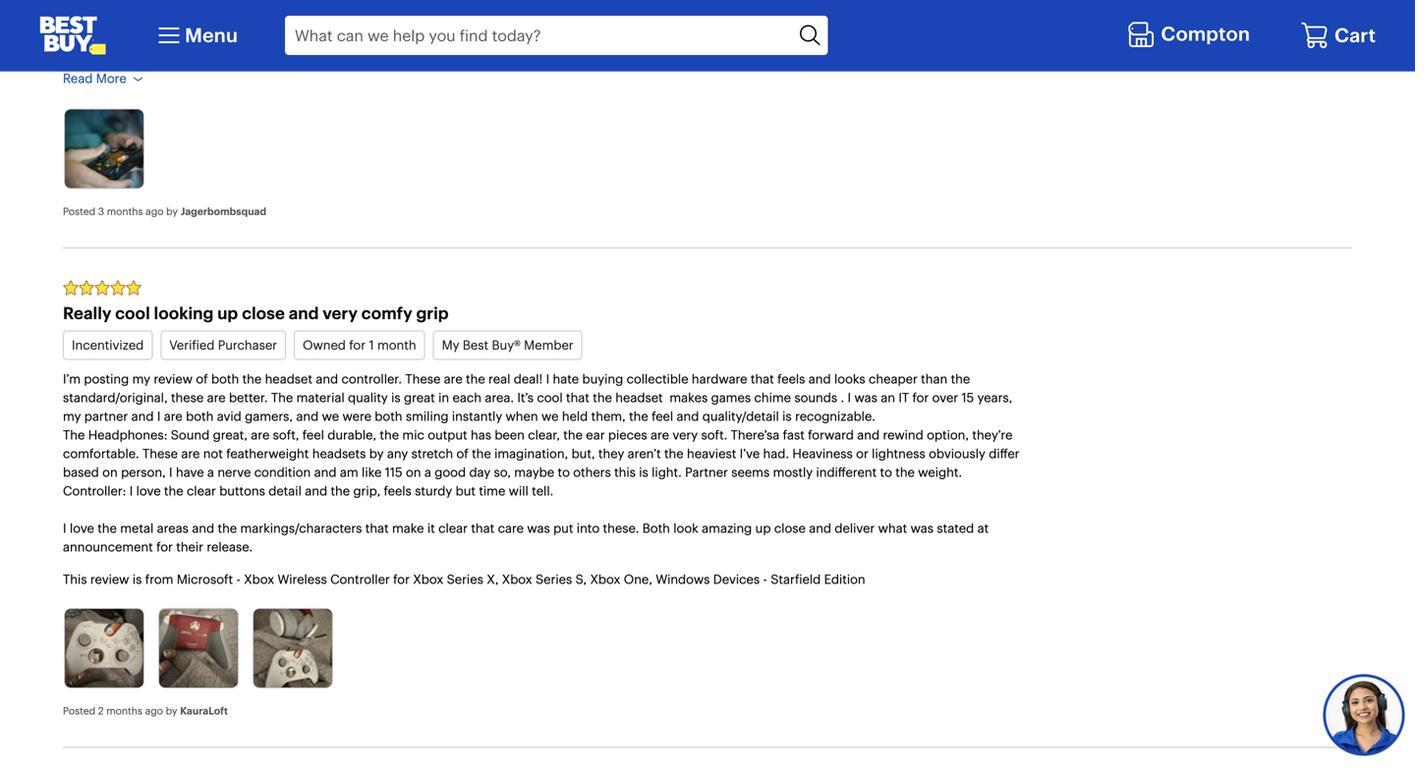 Task type: locate. For each thing, give the bounding box(es) containing it.
0 horizontal spatial the
[[63, 428, 85, 443]]

great
[[404, 390, 435, 406]]

has
[[471, 428, 491, 443]]

0 horizontal spatial love
[[70, 521, 94, 537]]

what
[[878, 521, 907, 537]]

both up sound
[[186, 409, 214, 425]]

nerve
[[218, 465, 251, 481]]

1 - from the left
[[236, 572, 241, 588]]

the up pieces
[[629, 409, 648, 425]]

clear down have
[[187, 484, 216, 499]]

menu button
[[153, 20, 238, 51]]

these up person,
[[143, 446, 178, 462]]

1 vertical spatial the
[[63, 428, 85, 443]]

in
[[438, 390, 449, 406]]

15
[[962, 390, 974, 406]]

0 horizontal spatial feel
[[302, 428, 324, 443]]

is
[[391, 390, 401, 406], [782, 409, 792, 425], [639, 465, 648, 481], [133, 572, 142, 588]]

1 horizontal spatial cool
[[537, 390, 563, 406]]

very up owned
[[323, 303, 358, 324]]

Type to search. Navigate forward to hear suggestions text field
[[285, 16, 793, 55]]

heaviest
[[687, 446, 736, 462]]

feel down makes
[[652, 409, 673, 425]]

into
[[577, 521, 600, 537]]

looking
[[154, 303, 214, 324]]

that
[[751, 372, 774, 387], [566, 390, 590, 406], [365, 521, 389, 537], [471, 521, 495, 537]]

x,
[[487, 572, 499, 588]]

to left others on the left bottom of page
[[558, 465, 570, 481]]

feels down 115
[[384, 484, 412, 499]]

2 we from the left
[[541, 409, 559, 425]]

owned
[[303, 337, 346, 353]]

1 vertical spatial ago
[[145, 705, 163, 718]]

release.
[[207, 540, 253, 555]]

option,
[[927, 428, 969, 443]]

had.
[[763, 446, 789, 462]]

buying
[[582, 372, 623, 387]]

up right the amazing
[[755, 521, 771, 537]]

i
[[546, 372, 550, 387], [848, 390, 851, 406], [157, 409, 161, 425], [169, 465, 173, 481], [129, 484, 133, 499], [63, 521, 66, 537]]

their
[[176, 540, 203, 555]]

1 vertical spatial posted
[[63, 705, 95, 718]]

member
[[524, 337, 574, 353]]

2 months from the top
[[106, 705, 142, 718]]

cart link
[[1300, 21, 1376, 50]]

grip,
[[353, 484, 380, 499]]

really
[[63, 303, 111, 324]]

1 horizontal spatial series
[[536, 572, 572, 588]]

xbox right s,
[[590, 572, 620, 588]]

weight.
[[918, 465, 962, 481]]

0 vertical spatial very
[[323, 303, 358, 324]]

1 horizontal spatial close
[[774, 521, 806, 537]]

0 horizontal spatial these
[[143, 446, 178, 462]]

metal
[[120, 521, 154, 537]]

review up 'these'
[[154, 372, 193, 387]]

up up 'verified purchaser'
[[217, 303, 238, 324]]

1 vertical spatial cool
[[537, 390, 563, 406]]

a down not
[[207, 465, 214, 481]]

jagerbombsquad
[[181, 206, 266, 218]]

or
[[856, 446, 869, 462]]

we up "clear,"
[[541, 409, 559, 425]]

each
[[453, 390, 482, 406]]

clear right it
[[438, 521, 468, 537]]

been
[[495, 428, 525, 443]]

0 vertical spatial love
[[136, 484, 161, 499]]

months right 3
[[107, 206, 143, 218]]

instantly
[[452, 409, 502, 425]]

1 horizontal spatial -
[[763, 572, 767, 588]]

i up announcement
[[63, 521, 66, 537]]

for down areas
[[156, 540, 173, 555]]

0 vertical spatial posted
[[63, 206, 95, 218]]

0 horizontal spatial very
[[323, 303, 358, 324]]

1 vertical spatial very
[[673, 428, 698, 443]]

are up aren't
[[651, 428, 669, 443]]

1 vertical spatial these
[[143, 446, 178, 462]]

1 posted from the top
[[63, 206, 95, 218]]

that up the chime
[[751, 372, 774, 387]]

feels up the chime
[[778, 372, 805, 387]]

0 horizontal spatial review
[[90, 572, 129, 588]]

day
[[469, 465, 491, 481]]

0 vertical spatial up
[[217, 303, 238, 324]]

by up like
[[369, 446, 384, 462]]

verified purchaser
[[169, 337, 277, 353]]

close up starfield
[[774, 521, 806, 537]]

1 horizontal spatial of
[[456, 446, 469, 462]]

1 vertical spatial love
[[70, 521, 94, 537]]

0 horizontal spatial close
[[242, 303, 285, 324]]

1 to from the left
[[558, 465, 570, 481]]

posted for posted 3 months ago by jagerbombsquad
[[63, 206, 95, 218]]

1 horizontal spatial clear
[[438, 521, 468, 537]]

months right 2
[[106, 705, 142, 718]]

obviously
[[929, 446, 986, 462]]

compton
[[1161, 22, 1250, 46]]

0 vertical spatial cool
[[115, 303, 150, 324]]

1 xbox from the left
[[244, 572, 274, 588]]

0 horizontal spatial -
[[236, 572, 241, 588]]

comfortable.
[[63, 446, 139, 462]]

make
[[392, 521, 424, 537]]

0 vertical spatial my
[[132, 372, 150, 387]]

partner
[[685, 465, 728, 481]]

the
[[242, 372, 262, 387], [466, 372, 485, 387], [951, 372, 970, 387], [593, 390, 612, 406], [629, 409, 648, 425], [380, 428, 399, 443], [563, 428, 583, 443], [472, 446, 491, 462], [664, 446, 684, 462], [896, 465, 915, 481], [164, 484, 183, 499], [331, 484, 350, 499], [98, 521, 117, 537], [218, 521, 237, 537]]

of up 'these'
[[196, 372, 208, 387]]

2 series from the left
[[536, 572, 572, 588]]

starfield
[[771, 572, 821, 588]]

the down the lightness
[[896, 465, 915, 481]]

1 horizontal spatial was
[[854, 390, 877, 406]]

ago right 3
[[146, 206, 164, 218]]

the down am
[[331, 484, 350, 499]]

xbox left wireless
[[244, 572, 274, 588]]

0 horizontal spatial my
[[63, 409, 81, 425]]

incentivized
[[72, 337, 144, 353]]

ago left kauraloft
[[145, 705, 163, 718]]

and down makes
[[677, 409, 699, 425]]

love down person,
[[136, 484, 161, 499]]

series left x,
[[447, 572, 483, 588]]

my up standard/original,
[[132, 372, 150, 387]]

that left care at the bottom left of page
[[471, 521, 495, 537]]

imagination,
[[494, 446, 568, 462]]

0 horizontal spatial series
[[447, 572, 483, 588]]

these
[[405, 372, 441, 387], [143, 446, 178, 462]]

on right 115
[[406, 465, 421, 481]]

the up comfortable.
[[63, 428, 85, 443]]

1 vertical spatial review
[[90, 572, 129, 588]]

the down have
[[164, 484, 183, 499]]

0 vertical spatial close
[[242, 303, 285, 324]]

0 horizontal spatial feels
[[384, 484, 412, 499]]

1 horizontal spatial we
[[541, 409, 559, 425]]

and left deliver
[[809, 521, 831, 537]]

- right microsoft
[[236, 572, 241, 588]]

was left an
[[854, 390, 877, 406]]

there'sa
[[731, 428, 780, 443]]

we
[[322, 409, 339, 425], [541, 409, 559, 425]]

the up each
[[466, 372, 485, 387]]

headsets
[[312, 446, 366, 462]]

xbox right x,
[[502, 572, 532, 588]]

put
[[553, 521, 573, 537]]

1 horizontal spatial my
[[132, 372, 150, 387]]

was left 'put'
[[527, 521, 550, 537]]

for right it
[[913, 390, 929, 406]]

and up headphones:
[[131, 409, 154, 425]]

seems
[[731, 465, 770, 481]]

mostly
[[773, 465, 813, 481]]

1 horizontal spatial feels
[[778, 372, 805, 387]]

customer provided, click to load a larger version image
[[65, 110, 143, 188], [65, 610, 143, 688], [159, 610, 238, 688], [254, 610, 332, 688]]

0 vertical spatial these
[[405, 372, 441, 387]]

sounds
[[794, 390, 837, 406]]

1 months from the top
[[107, 206, 143, 218]]

are down 'these'
[[164, 409, 183, 425]]

0 vertical spatial review
[[154, 372, 193, 387]]

was
[[854, 390, 877, 406], [527, 521, 550, 537], [911, 521, 934, 537]]

like
[[362, 465, 382, 481]]

1 on from the left
[[102, 465, 118, 481]]

verified purchaser button
[[160, 331, 286, 360]]

0 horizontal spatial clear
[[187, 484, 216, 499]]

the up gamers,
[[271, 390, 293, 406]]

months
[[107, 206, 143, 218], [106, 705, 142, 718]]

by left jagerbombsquad
[[166, 206, 178, 218]]

1 horizontal spatial a
[[424, 465, 431, 481]]

series left s,
[[536, 572, 572, 588]]

0 horizontal spatial we
[[322, 409, 339, 425]]

on down comfortable.
[[102, 465, 118, 481]]

i'm
[[63, 372, 81, 387]]

my left partner
[[63, 409, 81, 425]]

2 posted from the top
[[63, 705, 95, 718]]

review inside i'm posting my review of both the headset and controller. these are the real deal! i hate buying collectible hardware that feels and looks cheaper than the standard/original, these are better. the material quality is great in each area. it's cool that the headset  makes games chime sounds . i was an it for over 15 years, my partner and i are both avid gamers, and we were both smiling instantly when we held them, the feel and quality/detail is recognizable. the headphones: sound great, are soft, feel durable, the mic output has been clear, the ear pieces are very soft. there'sa fast forward and rewind option, they're comfortable. these are not featherweight headsets by any stretch of the imagination, but, they aren't the heaviest i've had. heaviness or lightness obviously differ based on person, i have a nerve condition and am like 115 on a good day so, maybe to others this is light. partner seems mostly indifferent to the weight. controller: i love the clear buttons detail and the grip, feels sturdy but time will tell. i love the metal areas and the markings/characters that make it clear that care was put into these. both look amazing up close and deliver what was stated at announcement for their release.
[[154, 372, 193, 387]]

hardware
[[692, 372, 747, 387]]

2 to from the left
[[880, 465, 892, 481]]

announcement
[[63, 540, 153, 555]]

posted left 2
[[63, 705, 95, 718]]

headset down the collectible
[[615, 390, 663, 406]]

0 vertical spatial by
[[166, 206, 178, 218]]

2 a from the left
[[424, 465, 431, 481]]

that up held
[[566, 390, 590, 406]]

close inside i'm posting my review of both the headset and controller. these are the real deal! i hate buying collectible hardware that feels and looks cheaper than the standard/original, these are better. the material quality is great in each area. it's cool that the headset  makes games chime sounds . i was an it for over 15 years, my partner and i are both avid gamers, and we were both smiling instantly when we held them, the feel and quality/detail is recognizable. the headphones: sound great, are soft, feel durable, the mic output has been clear, the ear pieces are very soft. there'sa fast forward and rewind option, they're comfortable. these are not featherweight headsets by any stretch of the imagination, but, they aren't the heaviest i've had. heaviness or lightness obviously differ based on person, i have a nerve condition and am like 115 on a good day so, maybe to others this is light. partner seems mostly indifferent to the weight. controller: i love the clear buttons detail and the grip, feels sturdy but time will tell. i love the metal areas and the markings/characters that make it clear that care was put into these. both look amazing up close and deliver what was stated at announcement for their release.
[[774, 521, 806, 537]]

1 vertical spatial clear
[[438, 521, 468, 537]]

the up announcement
[[98, 521, 117, 537]]

1 horizontal spatial headset
[[615, 390, 663, 406]]

am
[[340, 465, 358, 481]]

review down announcement
[[90, 572, 129, 588]]

cool inside i'm posting my review of both the headset and controller. these are the real deal! i hate buying collectible hardware that feels and looks cheaper than the standard/original, these are better. the material quality is great in each area. it's cool that the headset  makes games chime sounds . i was an it for over 15 years, my partner and i are both avid gamers, and we were both smiling instantly when we held them, the feel and quality/detail is recognizable. the headphones: sound great, are soft, feel durable, the mic output has been clear, the ear pieces are very soft. there'sa fast forward and rewind option, they're comfortable. these are not featherweight headsets by any stretch of the imagination, but, they aren't the heaviest i've had. heaviness or lightness obviously differ based on person, i have a nerve condition and am like 115 on a good day so, maybe to others this is light. partner seems mostly indifferent to the weight. controller: i love the clear buttons detail and the grip, feels sturdy but time will tell. i love the metal areas and the markings/characters that make it clear that care was put into these. both look amazing up close and deliver what was stated at announcement for their release.
[[537, 390, 563, 406]]

owned for 1 month button
[[294, 331, 425, 360]]

looks
[[834, 372, 866, 387]]

cool right it's
[[537, 390, 563, 406]]

1 vertical spatial months
[[106, 705, 142, 718]]

1 horizontal spatial to
[[880, 465, 892, 481]]

for
[[349, 337, 366, 353], [913, 390, 929, 406], [156, 540, 173, 555], [393, 572, 410, 588]]

more
[[96, 71, 126, 87]]

1 vertical spatial by
[[369, 446, 384, 462]]

aren't
[[628, 446, 661, 462]]

0 vertical spatial feel
[[652, 409, 673, 425]]

was right "what"
[[911, 521, 934, 537]]

feels
[[778, 372, 805, 387], [384, 484, 412, 499]]

very left soft.
[[673, 428, 698, 443]]

kauraloft
[[180, 705, 228, 718]]

0 horizontal spatial on
[[102, 465, 118, 481]]

0 vertical spatial ago
[[146, 206, 164, 218]]

very inside i'm posting my review of both the headset and controller. these are the real deal! i hate buying collectible hardware that feels and looks cheaper than the standard/original, these are better. the material quality is great in each area. it's cool that the headset  makes games chime sounds . i was an it for over 15 years, my partner and i are both avid gamers, and we were both smiling instantly when we held them, the feel and quality/detail is recognizable. the headphones: sound great, are soft, feel durable, the mic output has been clear, the ear pieces are very soft. there'sa fast forward and rewind option, they're comfortable. these are not featherweight headsets by any stretch of the imagination, but, they aren't the heaviest i've had. heaviness or lightness obviously differ based on person, i have a nerve condition and am like 115 on a good day so, maybe to others this is light. partner seems mostly indifferent to the weight. controller: i love the clear buttons detail and the grip, feels sturdy but time will tell. i love the metal areas and the markings/characters that make it clear that care was put into these. both look amazing up close and deliver what was stated at announcement for their release.
[[673, 428, 698, 443]]

durable,
[[328, 428, 376, 443]]

1 vertical spatial feel
[[302, 428, 324, 443]]

close up purchaser
[[242, 303, 285, 324]]

for right controller
[[393, 572, 410, 588]]

2
[[98, 705, 104, 718]]

2 vertical spatial by
[[166, 705, 177, 718]]

held
[[562, 409, 588, 425]]

0 vertical spatial of
[[196, 372, 208, 387]]

1 horizontal spatial up
[[755, 521, 771, 537]]

1 horizontal spatial review
[[154, 372, 193, 387]]

windows
[[656, 572, 710, 588]]

very
[[323, 303, 358, 324], [673, 428, 698, 443]]

customer provided, click to load a larger version image up 2
[[65, 610, 143, 688]]

best buy help human beacon image
[[1322, 674, 1406, 757]]

to down the lightness
[[880, 465, 892, 481]]

0 vertical spatial clear
[[187, 484, 216, 499]]

i left have
[[169, 465, 173, 481]]

1 horizontal spatial very
[[673, 428, 698, 443]]

a down the stretch
[[424, 465, 431, 481]]

cool up incentivized
[[115, 303, 150, 324]]

these up great
[[405, 372, 441, 387]]

1 horizontal spatial the
[[271, 390, 293, 406]]

cart icon image
[[1300, 21, 1330, 50]]

by
[[166, 206, 178, 218], [369, 446, 384, 462], [166, 705, 177, 718]]

-
[[236, 572, 241, 588], [763, 572, 767, 588]]

posted for posted 2 months ago by kauraloft
[[63, 705, 95, 718]]

posted left 3
[[63, 206, 95, 218]]

0 horizontal spatial cool
[[115, 303, 150, 324]]

- right devices on the right bottom
[[763, 572, 767, 588]]

and up their
[[192, 521, 214, 537]]

1 vertical spatial up
[[755, 521, 771, 537]]

stated
[[937, 521, 974, 537]]

gamers,
[[245, 409, 293, 425]]

2 xbox from the left
[[413, 572, 443, 588]]

is left great
[[391, 390, 401, 406]]

0 horizontal spatial to
[[558, 465, 570, 481]]

1 horizontal spatial on
[[406, 465, 421, 481]]

of up good
[[456, 446, 469, 462]]

1 vertical spatial close
[[774, 521, 806, 537]]

4 xbox from the left
[[590, 572, 620, 588]]

when
[[506, 409, 538, 425]]

quality
[[348, 390, 388, 406]]

and down headsets
[[314, 465, 337, 481]]

but,
[[572, 446, 595, 462]]

we down material
[[322, 409, 339, 425]]

0 vertical spatial feels
[[778, 372, 805, 387]]

are up in
[[444, 372, 463, 387]]

1 vertical spatial feels
[[384, 484, 412, 499]]

the
[[271, 390, 293, 406], [63, 428, 85, 443]]

clear,
[[528, 428, 560, 443]]

0 vertical spatial months
[[107, 206, 143, 218]]

0 horizontal spatial headset
[[265, 372, 312, 387]]

0 horizontal spatial a
[[207, 465, 214, 481]]

1 vertical spatial my
[[63, 409, 81, 425]]



Task type: describe. For each thing, give the bounding box(es) containing it.
that left make
[[365, 521, 389, 537]]

i left hate
[[546, 372, 550, 387]]

output
[[428, 428, 467, 443]]

have
[[176, 465, 204, 481]]

ago for 2 months ago
[[145, 705, 163, 718]]

i up headphones:
[[157, 409, 161, 425]]

by inside i'm posting my review of both the headset and controller. these are the real deal! i hate buying collectible hardware that feels and looks cheaper than the standard/original, these are better. the material quality is great in each area. it's cool that the headset  makes games chime sounds . i was an it for over 15 years, my partner and i are both avid gamers, and we were both smiling instantly when we held them, the feel and quality/detail is recognizable. the headphones: sound great, are soft, feel durable, the mic output has been clear, the ear pieces are very soft. there'sa fast forward and rewind option, they're comfortable. these are not featherweight headsets by any stretch of the imagination, but, they aren't the heaviest i've had. heaviness or lightness obviously differ based on person, i have a nerve condition and am like 115 on a good day so, maybe to others this is light. partner seems mostly indifferent to the weight. controller: i love the clear buttons detail and the grip, feels sturdy but time will tell. i love the metal areas and the markings/characters that make it clear that care was put into these. both look amazing up close and deliver what was stated at announcement for their release.
[[369, 446, 384, 462]]

this review is from microsoft - xbox wireless controller for xbox series x, xbox series s, xbox one, windows devices - starfield edition
[[63, 572, 865, 588]]

1 horizontal spatial these
[[405, 372, 441, 387]]

based
[[63, 465, 99, 481]]

the up better.
[[242, 372, 262, 387]]

ago for 3 months ago
[[146, 206, 164, 218]]

s,
[[576, 572, 587, 588]]

controller.
[[342, 372, 402, 387]]

great,
[[213, 428, 248, 443]]

1 series from the left
[[447, 572, 483, 588]]

are down sound
[[181, 446, 200, 462]]

my best buy® member button
[[433, 331, 582, 360]]

hate
[[553, 372, 579, 387]]

deliver
[[835, 521, 875, 537]]

are up the featherweight
[[251, 428, 270, 443]]

soft,
[[273, 428, 299, 443]]

than
[[921, 372, 948, 387]]

the down buying
[[593, 390, 612, 406]]

soft.
[[701, 428, 728, 443]]

1
[[369, 337, 374, 353]]

this
[[614, 465, 636, 481]]

and up or
[[857, 428, 880, 443]]

1 we from the left
[[322, 409, 339, 425]]

customer provided, click to load a larger version image up kauraloft
[[159, 610, 238, 688]]

controller
[[330, 572, 390, 588]]

controller:
[[63, 484, 126, 499]]

makes
[[670, 390, 708, 406]]

and up owned
[[289, 303, 319, 324]]

lightness
[[872, 446, 926, 462]]

and up the sounds
[[809, 372, 831, 387]]

.
[[841, 390, 844, 406]]

purchaser
[[218, 337, 277, 353]]

by for kauraloft
[[166, 705, 177, 718]]

1 vertical spatial of
[[456, 446, 469, 462]]

at
[[977, 521, 989, 537]]

both
[[642, 521, 670, 537]]

read more
[[63, 71, 126, 87]]

3 xbox from the left
[[502, 572, 532, 588]]

bestbuy.com image
[[39, 16, 106, 55]]

sturdy
[[415, 484, 452, 499]]

buttons
[[219, 484, 265, 499]]

by for jagerbombsquad
[[166, 206, 178, 218]]

person,
[[121, 465, 166, 481]]

both down quality
[[375, 409, 402, 425]]

areas
[[157, 521, 189, 537]]

are up avid
[[207, 390, 226, 406]]

area.
[[485, 390, 514, 406]]

look
[[673, 521, 699, 537]]

0 horizontal spatial was
[[527, 521, 550, 537]]

standard/original,
[[63, 390, 168, 406]]

grip
[[416, 303, 449, 324]]

1 vertical spatial headset
[[615, 390, 663, 406]]

this
[[63, 572, 87, 588]]

cart
[[1335, 23, 1376, 47]]

1 a from the left
[[207, 465, 214, 481]]

one,
[[624, 572, 652, 588]]

any
[[387, 446, 408, 462]]

i'm posting my review of both the headset and controller. these are the real deal! i hate buying collectible hardware that feels and looks cheaper than the standard/original, these are better. the material quality is great in each area. it's cool that the headset  makes games chime sounds . i was an it for over 15 years, my partner and i are both avid gamers, and we were both smiling instantly when we held them, the feel and quality/detail is recognizable. the headphones: sound great, are soft, feel durable, the mic output has been clear, the ear pieces are very soft. there'sa fast forward and rewind option, they're comfortable. these are not featherweight headsets by any stretch of the imagination, but, they aren't the heaviest i've had. heaviness or lightness obviously differ based on person, i have a nerve condition and am like 115 on a good day so, maybe to others this is light. partner seems mostly indifferent to the weight. controller: i love the clear buttons detail and the grip, feels sturdy but time will tell. i love the metal areas and the markings/characters that make it clear that care was put into these. both look amazing up close and deliver what was stated at announcement for their release.
[[63, 372, 1023, 555]]

the down held
[[563, 428, 583, 443]]

differ
[[989, 446, 1020, 462]]

material
[[296, 390, 345, 406]]

forward
[[808, 428, 854, 443]]

up inside i'm posting my review of both the headset and controller. these are the real deal! i hate buying collectible hardware that feels and looks cheaper than the standard/original, these are better. the material quality is great in each area. it's cool that the headset  makes games chime sounds . i was an it for over 15 years, my partner and i are both avid gamers, and we were both smiling instantly when we held them, the feel and quality/detail is recognizable. the headphones: sound great, are soft, feel durable, the mic output has been clear, the ear pieces are very soft. there'sa fast forward and rewind option, they're comfortable. these are not featherweight headsets by any stretch of the imagination, but, they aren't the heaviest i've had. heaviness or lightness obviously differ based on person, i have a nerve condition and am like 115 on a good day so, maybe to others this is light. partner seems mostly indifferent to the weight. controller: i love the clear buttons detail and the grip, feels sturdy but time will tell. i love the metal areas and the markings/characters that make it clear that care was put into these. both look amazing up close and deliver what was stated at announcement for their release.
[[755, 521, 771, 537]]

headphones:
[[88, 428, 167, 443]]

edition
[[824, 572, 865, 588]]

the up any
[[380, 428, 399, 443]]

posted 3 months ago by jagerbombsquad
[[63, 206, 266, 218]]

recognizable.
[[795, 409, 876, 425]]

smiling
[[406, 409, 449, 425]]

stretch
[[411, 446, 453, 462]]

the up the 15
[[951, 372, 970, 387]]

and down material
[[296, 409, 319, 425]]

i right .
[[848, 390, 851, 406]]

sound
[[171, 428, 210, 443]]

condition
[[254, 465, 311, 481]]

maybe
[[514, 465, 554, 481]]

0 vertical spatial headset
[[265, 372, 312, 387]]

both up better.
[[211, 372, 239, 387]]

posting
[[84, 372, 129, 387]]

so,
[[494, 465, 511, 481]]

markings/characters
[[240, 521, 362, 537]]

customer provided, click to load a larger version image down wireless
[[254, 610, 332, 688]]

the down has
[[472, 446, 491, 462]]

2 horizontal spatial was
[[911, 521, 934, 537]]

customer provided, click to load a larger version image up 3
[[65, 110, 143, 188]]

2 on from the left
[[406, 465, 421, 481]]

for inside owned for 1 month dropdown button
[[349, 337, 366, 353]]

0 vertical spatial the
[[271, 390, 293, 406]]

it
[[899, 390, 909, 406]]

the up release.
[[218, 521, 237, 537]]

115
[[385, 465, 403, 481]]

the up light.
[[664, 446, 684, 462]]

these.
[[603, 521, 639, 537]]

devices
[[713, 572, 760, 588]]

0 horizontal spatial up
[[217, 303, 238, 324]]

is left from
[[133, 572, 142, 588]]

i down person,
[[129, 484, 133, 499]]

2 - from the left
[[763, 572, 767, 588]]

amazing
[[702, 521, 752, 537]]

and right detail
[[305, 484, 327, 499]]

chime
[[754, 390, 791, 406]]

light.
[[652, 465, 682, 481]]

an
[[881, 390, 895, 406]]

heaviness
[[793, 446, 853, 462]]

ear
[[586, 428, 605, 443]]

is down aren't
[[639, 465, 648, 481]]

better.
[[229, 390, 268, 406]]

month
[[377, 337, 416, 353]]

quality/detail
[[702, 409, 779, 425]]

1 horizontal spatial feel
[[652, 409, 673, 425]]

collectible
[[627, 372, 688, 387]]

and up material
[[316, 372, 338, 387]]

read more button
[[63, 69, 146, 88]]

fast
[[783, 428, 805, 443]]

compton button
[[1127, 17, 1255, 54]]

months for 3
[[107, 206, 143, 218]]

months for 2
[[106, 705, 142, 718]]

indifferent
[[816, 465, 877, 481]]

really cool looking up close and very comfy grip
[[63, 303, 449, 324]]

tell.
[[532, 484, 554, 499]]

is up fast
[[782, 409, 792, 425]]

1 horizontal spatial love
[[136, 484, 161, 499]]

verified
[[169, 337, 215, 353]]

0 horizontal spatial of
[[196, 372, 208, 387]]

menu
[[185, 23, 238, 47]]



Task type: vqa. For each thing, say whether or not it's contained in the screenshot.
release.
yes



